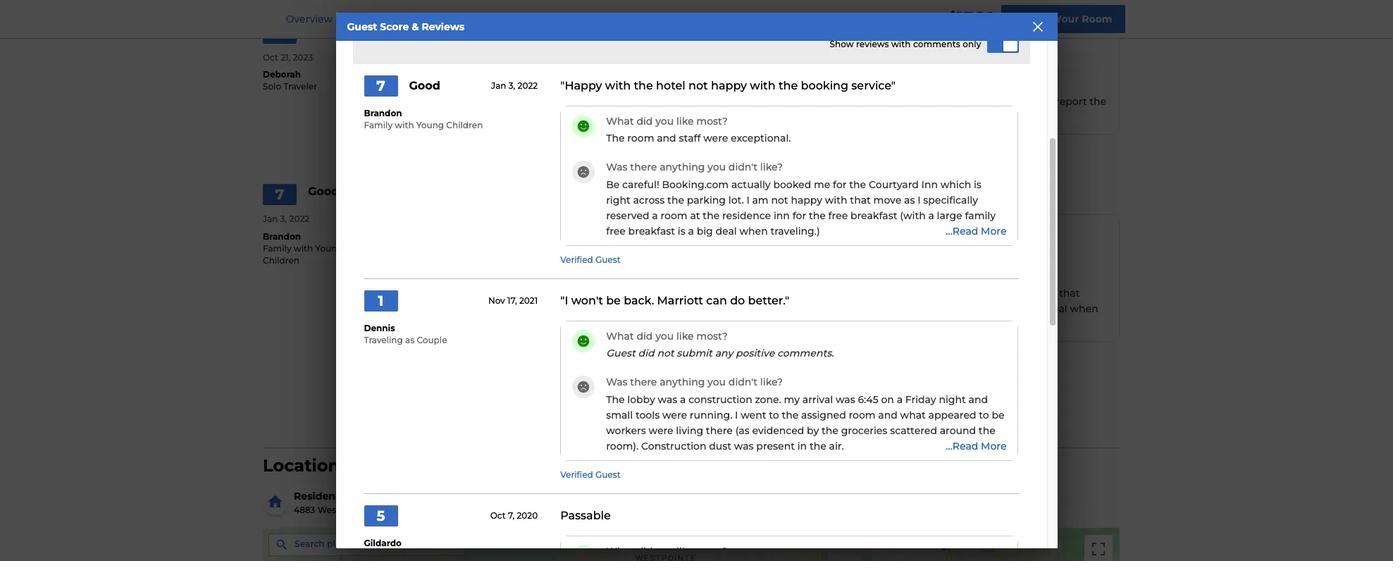 Task type: vqa. For each thing, say whether or not it's contained in the screenshot.
Flight in the Flight details & baggage fees
no



Task type: locate. For each thing, give the bounding box(es) containing it.
like?
[[591, 78, 614, 90], [760, 161, 783, 174], [591, 269, 614, 282], [760, 376, 783, 389]]

tried right work.
[[691, 95, 714, 108]]

1 vertical spatial show
[[646, 410, 675, 423]]

zone.
[[755, 393, 782, 406]]

oct left 21,
[[263, 52, 278, 62]]

1 horizontal spatial that
[[850, 194, 871, 206]]

1 vertical spatial air
[[437, 111, 450, 123]]

1 horizontal spatial good
[[409, 79, 440, 92]]

inn inside be careful! booking.com actually booked me for the courtyard inn which is right across the parking lot. i am not happy with that move as i specifically reserved a room at the residence inn for the free breakfast (with a large family free breakfast is a big deal when traveling.)
[[922, 178, 938, 191]]

1 vertical spatial right
[[815, 287, 840, 299]]

2 more from the top
[[981, 440, 1007, 452]]

lake left city
[[453, 490, 477, 502]]

booked right won't
[[605, 287, 642, 299]]

map region
[[183, 461, 1266, 561]]

0 vertical spatial hotel
[[656, 79, 686, 93]]

Search places or add an address checkbox
[[269, 533, 470, 561], [269, 533, 464, 556]]

0 vertical spatial specifically
[[924, 194, 978, 206]]

be inside was there anything you didn't like? be careful! booking.com actually booked me for the courtyard inn which is right across the parking lot. i am not happy with that move as i specifically reserved a room at the residence inn for the free breakfast (with a large family free breakfast is a big deal when traveling.)
[[437, 287, 451, 299]]

reserved inside be careful! booking.com actually booked me for the courtyard inn which is right across the parking lot. i am not happy with that move as i specifically reserved a room at the residence inn for the free breakfast (with a large family free breakfast is a big deal when traveling.)
[[606, 209, 650, 222]]

2023
[[293, 52, 313, 62]]

0 horizontal spatial inn
[[712, 302, 728, 315]]

marriott left can
[[657, 294, 703, 308]]

like? up had
[[591, 78, 614, 90]]

1 vertical spatial ...read more
[[946, 440, 1007, 452]]

0 vertical spatial booking.com
[[662, 178, 729, 191]]

family inside be careful! booking.com actually booked me for the courtyard inn which is right across the parking lot. i am not happy with that move as i specifically reserved a room at the residence inn for the free breakfast (with a large family free breakfast is a big deal when traveling.)
[[965, 209, 996, 222]]

staff up 2021 at the left of page
[[510, 240, 532, 253]]

no
[[863, 95, 876, 108], [698, 111, 711, 123]]

show for show reviews with comments only
[[830, 39, 854, 50]]

deal inside be careful! booking.com actually booked me for the courtyard inn which is right across the parking lot. i am not happy with that move as i specifically reserved a room at the residence inn for the free breakfast (with a large family free breakfast is a big deal when traveling.)
[[716, 225, 737, 237]]

0 horizontal spatial good
[[308, 185, 339, 198]]

1 vertical spatial verified guest
[[561, 469, 621, 480]]

inn inside was there anything you didn't like? be careful! booking.com actually booked me for the courtyard inn which is right across the parking lot. i am not happy with that move as i specifically reserved a room at the residence inn for the free breakfast (with a large family free breakfast is a big deal when traveling.)
[[753, 287, 769, 299]]

1 vertical spatial be
[[992, 409, 1005, 421]]

verified guest up passable
[[561, 469, 621, 480]]

what did you like most?
[[437, 31, 559, 44]]

...read
[[946, 225, 979, 237], [946, 440, 979, 452]]

0 vertical spatial brandon family with young children
[[364, 108, 483, 131]]

reviews button
[[621, 1, 696, 38]]

in up issue
[[534, 95, 544, 108]]

2021
[[519, 295, 538, 306]]

booked inside was there anything you didn't like? be careful! booking.com actually booked me for the courtyard inn which is right across the parking lot. i am not happy with that move as i specifically reserved a room at the residence inn for the free breakfast (with a large family free breakfast is a big deal when traveling.)
[[605, 287, 642, 299]]

photos
[[345, 13, 380, 25]]

call down work.
[[653, 111, 670, 123]]

booking
[[801, 79, 849, 93], [632, 188, 680, 201]]

was up tools
[[658, 393, 678, 406]]

anything up issue
[[491, 78, 536, 90]]

0 horizontal spatial be
[[606, 294, 621, 308]]

across inside was there anything you didn't like? be careful! booking.com actually booked me for the courtyard inn which is right across the parking lot. i am not happy with that move as i specifically reserved a room at the residence inn for the free breakfast (with a large family free breakfast is a big deal when traveling.)
[[842, 287, 874, 299]]

as
[[904, 194, 915, 206], [468, 302, 479, 315], [405, 335, 415, 345]]

my right zone.
[[784, 393, 800, 406]]

0 vertical spatial (with
[[900, 209, 926, 222]]

0 vertical spatial parking
[[687, 194, 726, 206]]

hotel
[[656, 79, 686, 93], [487, 188, 517, 201]]

but
[[823, 95, 840, 108]]

which inside be careful! booking.com actually booked me for the courtyard inn which is right across the parking lot. i am not happy with that move as i specifically reserved a room at the residence inn for the free breakfast (with a large family free breakfast is a big deal when traveling.)
[[941, 178, 971, 191]]

you
[[487, 31, 505, 44], [539, 78, 557, 90], [656, 115, 674, 127], [708, 161, 726, 174], [487, 223, 505, 236], [539, 269, 557, 282], [656, 330, 674, 342], [708, 376, 726, 389], [656, 545, 674, 557]]

(with inside was there anything you didn't like? be careful! booking.com actually booked me for the courtyard inn which is right across the parking lot. i am not happy with that move as i specifically reserved a room at the residence inn for the free breakfast (with a large family free breakfast is a big deal when traveling.)
[[839, 302, 864, 315]]

was down rooms 'button'
[[437, 78, 459, 90]]

what did you like most? the room and staff were exceptional. up 2021 at the left of page
[[437, 223, 622, 253]]

what did you like most? the room and staff were exceptional.
[[606, 115, 791, 145], [437, 223, 622, 253]]

was there anything you didn't like?
[[606, 161, 783, 174], [606, 376, 783, 389]]

1 vertical spatial be
[[437, 287, 451, 299]]

be up the couple on the bottom left
[[437, 287, 451, 299]]

0 horizontal spatial (with
[[839, 302, 864, 315]]

1 vertical spatial ...read
[[946, 440, 979, 452]]

family inside was there anything you didn't like? be careful! booking.com actually booked me for the courtyard inn which is right across the parking lot. i am not happy with that move as i specifically reserved a room at the residence inn for the free breakfast (with a large family free breakfast is a big deal when traveling.)
[[904, 302, 934, 315]]

1 horizontal spatial across
[[842, 287, 874, 299]]

1 vertical spatial which
[[772, 287, 802, 299]]

careful!
[[622, 178, 660, 191], [453, 287, 491, 299]]

oct 7, 2020
[[490, 510, 538, 521]]

guest left score in the top left of the page
[[347, 20, 377, 33]]

0 vertical spatial call
[[730, 95, 747, 108]]

1 vertical spatial 3,
[[280, 214, 287, 224]]

lot.
[[729, 194, 744, 206], [938, 287, 953, 299]]

1 vertical spatial specifically
[[487, 302, 542, 315]]

1 verified from the top
[[561, 254, 593, 265]]

0 vertical spatial traveling.)
[[771, 225, 820, 237]]

places
[[327, 539, 355, 549]]

1 horizontal spatial me
[[814, 178, 831, 191]]

tab list
[[268, 0, 754, 38]]

0 horizontal spatial reserved
[[545, 302, 588, 315]]

the inside the lobby was a construction zone. my arrival was 6:45 on a friday night and small tools were running. i went to the assigned room and what appeared to be workers were living there (as evidenced by the groceries scattered around the room). construction dust was present in the air.
[[606, 393, 625, 406]]

1 horizontal spatial call
[[730, 95, 747, 108]]

deal inside was there anything you didn't like? be careful! booking.com actually booked me for the courtyard inn which is right across the parking lot. i am not happy with that move as i specifically reserved a room at the residence inn for the free breakfast (with a large family free breakfast is a big deal when traveling.)
[[1046, 302, 1068, 315]]

show left reviews
[[830, 39, 854, 50]]

to right work.
[[717, 95, 727, 108]]

large inside be careful! booking.com actually booked me for the courtyard inn which is right across the parking lot. i am not happy with that move as i specifically reserved a room at the residence inn for the free breakfast (with a large family free breakfast is a big deal when traveling.)
[[937, 209, 963, 222]]

1 ...read more button from the top
[[939, 225, 1007, 237]]

that inside was there anything you didn't like? the air conditioner in my first room did not work. i tried to call the front desk but got no answer. i went down to the desk to report the air conditioner issue and that i had tried to call with no answer. the clerk said the phones werent working.
[[563, 111, 584, 123]]

in inside the lobby was a construction zone. my arrival was 6:45 on a friday night and small tools were running. i went to the assigned room and what appeared to be workers were living there (as evidenced by the groceries scattered around the room). construction dust was present in the air.
[[798, 440, 807, 452]]

answer. left clerk
[[714, 111, 752, 123]]

room inside be careful! booking.com actually booked me for the courtyard inn which is right across the parking lot. i am not happy with that move as i specifically reserved a room at the residence inn for the free breakfast (with a large family free breakfast is a big deal when traveling.)
[[661, 209, 688, 222]]

1 horizontal spatial right
[[815, 287, 840, 299]]

& left photos
[[335, 13, 342, 25]]

you inside what did you like most? guest did not submit any positive comments.
[[656, 330, 674, 342]]

conditioner left issue
[[453, 111, 511, 123]]

oct
[[263, 52, 278, 62], [490, 510, 506, 521]]

0 horizontal spatial jan 3, 2022
[[263, 214, 310, 224]]

$ left 1503
[[923, 15, 926, 22]]

and right issue
[[541, 111, 561, 123]]

0 vertical spatial ...read
[[946, 225, 979, 237]]

to
[[717, 95, 727, 108], [984, 95, 995, 108], [1043, 95, 1053, 108], [641, 111, 651, 123], [769, 409, 779, 421], [979, 409, 989, 421]]

to up evidenced
[[769, 409, 779, 421]]

2 verified guest from the top
[[561, 469, 621, 480]]

0 vertical spatial when
[[740, 225, 768, 237]]

way,
[[419, 504, 440, 515]]

room inside was there anything you didn't like? be careful! booking.com actually booked me for the courtyard inn which is right across the parking lot. i am not happy with that move as i specifically reserved a room at the residence inn for the free breakfast (with a large family free breakfast is a big deal when traveling.)
[[599, 302, 626, 315]]

what inside what did you like most? guest did not submit any positive comments.
[[606, 330, 634, 342]]

amenities
[[486, 13, 537, 25]]

inn up douglas
[[350, 490, 367, 502]]

salt up way,
[[430, 490, 450, 502]]

0 horizontal spatial booking
[[632, 188, 680, 201]]

when inside was there anything you didn't like? be careful! booking.com actually booked me for the courtyard inn which is right across the parking lot. i am not happy with that move as i specifically reserved a room at the residence inn for the free breakfast (with a large family free breakfast is a big deal when traveling.)
[[1070, 302, 1099, 315]]

careful! inside was there anything you didn't like? be careful! booking.com actually booked me for the courtyard inn which is right across the parking lot. i am not happy with that move as i specifically reserved a room at the residence inn for the free breakfast (with a large family free breakfast is a big deal when traveling.)
[[453, 287, 491, 299]]

1 vertical spatial call
[[653, 111, 670, 123]]

in right present
[[798, 440, 807, 452]]

were up "construction"
[[649, 424, 674, 437]]

as inside dennis traveling as couple
[[405, 335, 415, 345]]

marriott up 'corrigan'
[[385, 490, 427, 502]]

not
[[689, 79, 708, 93], [635, 95, 653, 108], [520, 188, 539, 201], [771, 194, 789, 206], [981, 287, 998, 299], [657, 347, 674, 360]]

7,
[[508, 510, 515, 521]]

0 horizontal spatial right
[[606, 194, 631, 206]]

1 vertical spatial my
[[784, 393, 800, 406]]

verified up passable
[[561, 469, 593, 480]]

guest up lobby
[[606, 347, 636, 360]]

lake
[[453, 490, 477, 502], [460, 504, 481, 515]]

to left report
[[1043, 95, 1053, 108]]

me left can
[[645, 287, 662, 299]]

construction
[[641, 440, 707, 452]]

show inside button
[[646, 410, 675, 423]]

1 horizontal spatial at
[[690, 209, 700, 222]]

inn down working. on the right top
[[922, 178, 938, 191]]

which down working. on the right top
[[941, 178, 971, 191]]

"happy
[[561, 79, 602, 93], [391, 188, 433, 201]]

traveling.) inside was there anything you didn't like? be careful! booking.com actually booked me for the courtyard inn which is right across the parking lot. i am not happy with that move as i specifically reserved a room at the residence inn for the free breakfast (with a large family free breakfast is a big deal when traveling.)
[[437, 318, 487, 330]]

0 horizontal spatial answer.
[[714, 111, 752, 123]]

courtyard inside be careful! booking.com actually booked me for the courtyard inn which is right across the parking lot. i am not happy with that move as i specifically reserved a room at the residence inn for the free breakfast (with a large family free breakfast is a big deal when traveling.)
[[869, 178, 919, 191]]

0 vertical spatial marriott
[[657, 294, 703, 308]]

you inside passable what did you like most?
[[656, 545, 674, 557]]

1 vertical spatial inn
[[753, 287, 769, 299]]

1 vertical spatial ...read more button
[[939, 440, 1007, 452]]

4883
[[294, 504, 315, 515]]

desk left report
[[1017, 95, 1041, 108]]

1 verified guest from the top
[[561, 254, 621, 265]]

(as
[[736, 424, 750, 437]]

careful! inside be careful! booking.com actually booked me for the courtyard inn which is right across the parking lot. i am not happy with that move as i specifically reserved a room at the residence inn for the free breakfast (with a large family free breakfast is a big deal when traveling.)
[[622, 178, 660, 191]]

big inside be careful! booking.com actually booked me for the courtyard inn which is right across the parking lot. i am not happy with that move as i specifically reserved a room at the residence inn for the free breakfast (with a large family free breakfast is a big deal when traveling.)
[[697, 225, 713, 237]]

0 horizontal spatial exceptional.
[[562, 240, 622, 253]]

couple
[[417, 335, 447, 345]]

by inside the lobby was a construction zone. my arrival was 6:45 on a friday night and small tools were running. i went to the assigned room and what appeared to be workers were living there (as evidenced by the groceries scattered around the room). construction dust was present in the air.
[[807, 424, 819, 437]]

actually inside was there anything you didn't like? be careful! booking.com actually booked me for the courtyard inn which is right across the parking lot. i am not happy with that move as i specifically reserved a room at the residence inn for the free breakfast (with a large family free breakfast is a big deal when traveling.)
[[563, 287, 602, 299]]

$
[[950, 9, 956, 20], [923, 15, 926, 22]]

most? inside what did you like most? guest did not submit any positive comments.
[[697, 330, 728, 342]]

your
[[1056, 12, 1079, 25]]

more
[[981, 225, 1007, 237], [981, 440, 1007, 452]]

1 horizontal spatial booking.com
[[662, 178, 729, 191]]

won't
[[571, 294, 603, 308]]

to right had
[[641, 111, 651, 123]]

inn right do
[[753, 287, 769, 299]]

1 vertical spatial as
[[468, 302, 479, 315]]

around
[[940, 424, 976, 437]]

nov
[[488, 295, 505, 306]]

me down said on the top of the page
[[814, 178, 831, 191]]

verified guest for 7
[[561, 254, 621, 265]]

0 vertical spatial jan
[[491, 80, 506, 91]]

verified guest up won't
[[561, 254, 621, 265]]

free
[[829, 209, 848, 222], [606, 225, 626, 237], [767, 302, 786, 315], [937, 302, 956, 315]]

0 vertical spatial air
[[458, 95, 471, 108]]

6:45
[[858, 393, 879, 406]]

booking.com
[[662, 178, 729, 191], [493, 287, 560, 299]]

call left front
[[730, 95, 747, 108]]

salt right way,
[[442, 504, 458, 515]]

0 horizontal spatial reviews
[[422, 20, 465, 33]]

1 horizontal spatial careful!
[[622, 178, 660, 191]]

there inside was there anything you didn't like? the air conditioner in my first room did not work. i tried to call the front desk but got no answer. i went down to the desk to report the air conditioner issue and that i had tried to call with no answer. the clerk said the phones werent working.
[[461, 78, 488, 90]]

0 vertical spatial move
[[874, 194, 902, 206]]

1 ...read more from the top
[[946, 225, 1007, 237]]

front
[[769, 95, 794, 108]]

you inside was there anything you didn't like? the air conditioner in my first room did not work. i tried to call the front desk but got no answer. i went down to the desk to report the air conditioner issue and that i had tried to call with no answer. the clerk said the phones werent working.
[[539, 78, 557, 90]]

1 vertical spatial me
[[645, 287, 662, 299]]

friday
[[906, 393, 937, 406]]

is
[[974, 178, 982, 191], [678, 225, 686, 237], [805, 287, 813, 299], [1009, 302, 1016, 315]]

1 was there anything you didn't like? from the top
[[606, 161, 783, 174]]

staff
[[679, 132, 701, 145], [510, 240, 532, 253]]

show for show all reviews
[[646, 410, 675, 423]]

anything up nov 17, 2021
[[491, 269, 536, 282]]

was up the couple on the bottom left
[[437, 269, 459, 282]]

1 vertical spatial good
[[308, 185, 339, 198]]

children
[[446, 120, 483, 131], [263, 255, 300, 265]]

at inside be careful! booking.com actually booked me for the courtyard inn which is right across the parking lot. i am not happy with that move as i specifically reserved a room at the residence inn for the free breakfast (with a large family free breakfast is a big deal when traveling.)
[[690, 209, 700, 222]]

tried
[[691, 95, 714, 108], [614, 111, 638, 123]]

brandon
[[364, 108, 402, 119], [263, 231, 301, 242]]

0 vertical spatial courtyard
[[869, 178, 919, 191]]

as inside be careful! booking.com actually booked me for the courtyard inn which is right across the parking lot. i am not happy with that move as i specifically reserved a room at the residence inn for the free breakfast (with a large family free breakfast is a big deal when traveling.)
[[904, 194, 915, 206]]

my inside was there anything you didn't like? the air conditioner in my first room did not work. i tried to call the front desk but got no answer. i went down to the desk to report the air conditioner issue and that i had tried to call with no answer. the clerk said the phones werent working.
[[547, 95, 562, 108]]

breakfast
[[851, 209, 898, 222], [628, 225, 675, 237], [789, 302, 836, 315], [959, 302, 1006, 315]]

exceptional. up won't
[[562, 240, 622, 253]]

groceries
[[841, 424, 888, 437]]

2 horizontal spatial as
[[904, 194, 915, 206]]

2 ...read from the top
[[946, 440, 979, 452]]

0 horizontal spatial brandon
[[263, 231, 301, 242]]

like
[[508, 31, 525, 44], [677, 115, 694, 127], [508, 223, 525, 236], [677, 330, 694, 342], [677, 545, 694, 557]]

0 horizontal spatial marriott
[[385, 490, 427, 502]]

1 horizontal spatial &
[[412, 20, 419, 33]]

verified for 7
[[561, 254, 593, 265]]

what did you like most? the room and staff were exceptional. down work.
[[606, 115, 791, 145]]

0 vertical spatial verified guest
[[561, 254, 621, 265]]

0 vertical spatial residence
[[723, 209, 771, 222]]

didn't inside was there anything you didn't like? be careful! booking.com actually booked me for the courtyard inn which is right across the parking lot. i am not happy with that move as i specifically reserved a room at the residence inn for the free breakfast (with a large family free breakfast is a big deal when traveling.)
[[560, 269, 589, 282]]

jan
[[491, 80, 506, 91], [263, 214, 278, 224]]

0 vertical spatial ...read more
[[946, 225, 1007, 237]]

2 vertical spatial inn
[[350, 490, 367, 502]]

1 horizontal spatial staff
[[679, 132, 701, 145]]

1 vertical spatial booking.com
[[493, 287, 560, 299]]

1 more from the top
[[981, 225, 1007, 237]]

2 horizontal spatial inn
[[922, 178, 938, 191]]

0 horizontal spatial brandon family with young children
[[263, 231, 343, 265]]

2 verified from the top
[[561, 469, 593, 480]]

oct left 7,
[[490, 510, 506, 521]]

reviews right score in the top left of the page
[[422, 20, 465, 33]]

my left first
[[547, 95, 562, 108]]

1 horizontal spatial air
[[458, 95, 471, 108]]

that inside be careful! booking.com actually booked me for the courtyard inn which is right across the parking lot. i am not happy with that move as i specifically reserved a room at the residence inn for the free breakfast (with a large family free breakfast is a big deal when traveling.)
[[850, 194, 871, 206]]

reviews
[[856, 39, 889, 50]]

1 vertical spatial family
[[263, 243, 292, 254]]

didn't inside was there anything you didn't like? the air conditioner in my first room did not work. i tried to call the front desk but got no answer. i went down to the desk to report the air conditioner issue and that i had tried to call with no answer. the clerk said the phones werent working.
[[560, 78, 589, 90]]

reviews left map
[[638, 13, 679, 25]]

which right do
[[772, 287, 802, 299]]

2 ...read more button from the top
[[939, 440, 1007, 452]]

& inside button
[[335, 13, 342, 25]]

went up working. on the right top
[[925, 95, 951, 108]]

...read more button
[[939, 225, 1007, 237], [939, 440, 1007, 452]]

parking inside be careful! booking.com actually booked me for the courtyard inn which is right across the parking lot. i am not happy with that move as i specifically reserved a room at the residence inn for the free breakfast (with a large family free breakfast is a big deal when traveling.)
[[687, 194, 726, 206]]

across inside be careful! booking.com actually booked me for the courtyard inn which is right across the parking lot. i am not happy with that move as i specifically reserved a room at the residence inn for the free breakfast (with a large family free breakfast is a big deal when traveling.)
[[633, 194, 665, 206]]

am inside be careful! booking.com actually booked me for the courtyard inn which is right across the parking lot. i am not happy with that move as i specifically reserved a room at the residence inn for the free breakfast (with a large family free breakfast is a big deal when traveling.)
[[752, 194, 769, 206]]

at inside was there anything you didn't like? be careful! booking.com actually booked me for the courtyard inn which is right across the parking lot. i am not happy with that move as i specifically reserved a room at the residence inn for the free breakfast (with a large family free breakfast is a big deal when traveling.)
[[629, 302, 639, 315]]

and right night
[[969, 393, 988, 406]]

courtyard
[[869, 178, 919, 191], [700, 287, 750, 299]]

1 vertical spatial went
[[741, 409, 767, 421]]

1 vertical spatial reserved
[[545, 302, 588, 315]]

0 horizontal spatial big
[[697, 225, 713, 237]]

...read for 7
[[946, 225, 979, 237]]

by up 5
[[370, 490, 383, 502]]

any
[[715, 347, 733, 360]]

conditioner up issue
[[474, 95, 532, 108]]

happy inside be careful! booking.com actually booked me for the courtyard inn which is right across the parking lot. i am not happy with that move as i specifically reserved a room at the residence inn for the free breakfast (with a large family free breakfast is a big deal when traveling.)
[[791, 194, 823, 206]]

be right the appeared
[[992, 409, 1005, 421]]

oct for 3
[[263, 52, 278, 62]]

be
[[606, 178, 620, 191], [437, 287, 451, 299]]

booked
[[774, 178, 811, 191], [605, 287, 642, 299]]

dennis
[[364, 323, 395, 334]]

happy
[[711, 79, 747, 93], [542, 188, 578, 201], [791, 194, 823, 206], [1000, 287, 1032, 299]]

my inside the lobby was a construction zone. my arrival was 6:45 on a friday night and small tools were running. i went to the assigned room and what appeared to be workers were living there (as evidenced by the groceries scattered around the room). construction dust was present in the air.
[[784, 393, 800, 406]]

across
[[633, 194, 665, 206], [842, 287, 874, 299]]

scattered
[[890, 424, 937, 437]]

inn inside be careful! booking.com actually booked me for the courtyard inn which is right across the parking lot. i am not happy with that move as i specifically reserved a room at the residence inn for the free breakfast (with a large family free breakfast is a big deal when traveling.)
[[774, 209, 790, 222]]

1 vertical spatial lot.
[[938, 287, 953, 299]]

by down assigned
[[807, 424, 819, 437]]

0 horizontal spatial across
[[633, 194, 665, 206]]

booked down clerk
[[774, 178, 811, 191]]

1 horizontal spatial traveling.)
[[771, 225, 820, 237]]

there
[[461, 78, 488, 90], [630, 161, 657, 174], [461, 269, 488, 282], [630, 376, 657, 389], [706, 424, 733, 437]]

and down work.
[[657, 132, 676, 145]]

with
[[892, 39, 911, 50], [605, 79, 631, 93], [750, 79, 776, 93], [673, 111, 696, 123], [395, 120, 414, 131], [436, 188, 462, 201], [581, 188, 607, 201], [825, 194, 848, 206], [294, 243, 313, 254], [1034, 287, 1057, 299]]

there inside was there anything you didn't like? be careful! booking.com actually booked me for the courtyard inn which is right across the parking lot. i am not happy with that move as i specifically reserved a room at the residence inn for the free breakfast (with a large family free breakfast is a big deal when traveling.)
[[461, 269, 488, 282]]

were down was there anything you didn't like? the air conditioner in my first room did not work. i tried to call the front desk but got no answer. i went down to the desk to report the air conditioner issue and that i had tried to call with no answer. the clerk said the phones werent working.
[[704, 132, 728, 145]]

deborah solo traveler
[[263, 69, 317, 92]]

was inside was there anything you didn't like? the air conditioner in my first room did not work. i tried to call the front desk but got no answer. i went down to the desk to report the air conditioner issue and that i had tried to call with no answer. the clerk said the phones werent working.
[[437, 78, 459, 90]]

...read more button for 1
[[939, 440, 1007, 452]]

tab list containing overview & photos
[[268, 0, 754, 38]]

you inside was there anything you didn't like? be careful! booking.com actually booked me for the courtyard inn which is right across the parking lot. i am not happy with that move as i specifically reserved a room at the residence inn for the free breakfast (with a large family free breakfast is a big deal when traveling.)
[[539, 269, 557, 282]]

on
[[881, 393, 894, 406]]

(with
[[900, 209, 926, 222], [839, 302, 864, 315]]

lake left city,
[[460, 504, 481, 515]]

0 horizontal spatial inn
[[350, 490, 367, 502]]

$ right 1503
[[950, 9, 956, 20]]

be down had
[[606, 178, 620, 191]]

booking.com inside be careful! booking.com actually booked me for the courtyard inn which is right across the parking lot. i am not happy with that move as i specifically reserved a room at the residence inn for the free breakfast (with a large family free breakfast is a big deal when traveling.)
[[662, 178, 729, 191]]

was down had
[[606, 161, 628, 174]]

like? up zone.
[[760, 376, 783, 389]]

1 horizontal spatial by
[[807, 424, 819, 437]]

1 ...read from the top
[[946, 225, 979, 237]]

0 horizontal spatial which
[[772, 287, 802, 299]]

inn inside was there anything you didn't like? be careful! booking.com actually booked me for the courtyard inn which is right across the parking lot. i am not happy with that move as i specifically reserved a room at the residence inn for the free breakfast (with a large family free breakfast is a big deal when traveling.)
[[712, 302, 728, 315]]

show left all
[[646, 410, 675, 423]]

desk up said on the top of the page
[[796, 95, 820, 108]]

0 vertical spatial lot.
[[729, 194, 744, 206]]

like? up won't
[[591, 269, 614, 282]]

what
[[901, 409, 926, 421]]

be left 'back.'
[[606, 294, 621, 308]]

dust
[[709, 440, 732, 452]]

most? inside passable what did you like most?
[[697, 545, 728, 557]]

be
[[606, 294, 621, 308], [992, 409, 1005, 421]]

like? inside was there anything you didn't like? the air conditioner in my first room did not work. i tried to call the front desk but got no answer. i went down to the desk to report the air conditioner issue and that i had tried to call with no answer. the clerk said the phones werent working.
[[591, 78, 614, 90]]

lot. inside was there anything you didn't like? be careful! booking.com actually booked me for the courtyard inn which is right across the parking lot. i am not happy with that move as i specifically reserved a room at the residence inn for the free breakfast (with a large family free breakfast is a big deal when traveling.)
[[938, 287, 953, 299]]

actually
[[732, 178, 771, 191], [563, 287, 602, 299]]

was down (as
[[734, 440, 754, 452]]

1 horizontal spatial large
[[937, 209, 963, 222]]

exceptional. down clerk
[[731, 132, 791, 145]]

1 vertical spatial in
[[798, 440, 807, 452]]

2022
[[518, 80, 538, 91], [289, 214, 310, 224]]

conditioner
[[474, 95, 532, 108], [453, 111, 511, 123]]

reviews
[[638, 13, 679, 25], [422, 20, 465, 33], [694, 410, 737, 423]]

went up (as
[[741, 409, 767, 421]]

answer. up the werent at the right top of page
[[878, 95, 917, 108]]

1 vertical spatial across
[[842, 287, 874, 299]]

0 horizontal spatial family
[[263, 243, 292, 254]]

and inside was there anything you didn't like? the air conditioner in my first room did not work. i tried to call the front desk but got no answer. i went down to the desk to report the air conditioner issue and that i had tried to call with no answer. the clerk said the phones werent working.
[[541, 111, 561, 123]]

2 was there anything you didn't like? from the top
[[606, 376, 783, 389]]

the lobby was a construction zone. my arrival was 6:45 on a friday night and small tools were running. i went to the assigned room and what appeared to be workers were living there (as evidenced by the groceries scattered around the room). construction dust was present in the air.
[[606, 393, 1005, 452]]

residence inside was there anything you didn't like? be careful! booking.com actually booked me for the courtyard inn which is right across the parking lot. i am not happy with that move as i specifically reserved a room at the residence inn for the free breakfast (with a large family free breakfast is a big deal when traveling.)
[[661, 302, 710, 315]]

3,
[[509, 80, 515, 91], [280, 214, 287, 224]]

0 horizontal spatial be
[[437, 287, 451, 299]]

reviews down construction
[[694, 410, 737, 423]]

2 ...read more from the top
[[946, 440, 1007, 452]]

1 horizontal spatial oct
[[490, 510, 506, 521]]

verified up won't
[[561, 254, 593, 265]]

0 vertical spatial by
[[807, 424, 819, 437]]

the
[[437, 95, 456, 108], [755, 111, 773, 123], [606, 132, 625, 145], [437, 240, 456, 253], [606, 393, 625, 406]]

inn inside residence inn by marriott salt lake city airport 4883 west douglas corrigan way, salt lake city, ut
[[350, 490, 367, 502]]

1 horizontal spatial marriott
[[657, 294, 703, 308]]

0 vertical spatial in
[[534, 95, 544, 108]]

staff down work.
[[679, 132, 701, 145]]

0 vertical spatial good
[[409, 79, 440, 92]]

&
[[335, 13, 342, 25], [412, 20, 419, 33]]

0 vertical spatial oct
[[263, 52, 278, 62]]

...read more for 1
[[946, 440, 1007, 452]]

tried right had
[[614, 111, 638, 123]]

0 horizontal spatial deal
[[716, 225, 737, 237]]

not inside be careful! booking.com actually booked me for the courtyard inn which is right across the parking lot. i am not happy with that move as i specifically reserved a room at the residence inn for the free breakfast (with a large family free breakfast is a big deal when traveling.)
[[771, 194, 789, 206]]

happy inside was there anything you didn't like? be careful! booking.com actually booked me for the courtyard inn which is right across the parking lot. i am not happy with that move as i specifically reserved a room at the residence inn for the free breakfast (with a large family free breakfast is a big deal when traveling.)
[[1000, 287, 1032, 299]]

"i won't be back. marriott can do better."
[[561, 294, 790, 308]]

0 vertical spatial am
[[752, 194, 769, 206]]

0 vertical spatial staff
[[679, 132, 701, 145]]

& right score in the top left of the page
[[412, 20, 419, 33]]

a
[[652, 209, 658, 222], [929, 209, 935, 222], [688, 225, 694, 237], [591, 302, 596, 315], [867, 302, 873, 315], [1019, 302, 1025, 315], [680, 393, 686, 406], [897, 393, 903, 406]]

deal
[[716, 225, 737, 237], [1046, 302, 1068, 315]]

guest inside what did you like most? guest did not submit any positive comments.
[[606, 347, 636, 360]]

was left 6:45
[[836, 393, 856, 406]]

1 horizontal spatial inn
[[753, 287, 769, 299]]



Task type: describe. For each thing, give the bounding box(es) containing it.
1 vertical spatial answer.
[[714, 111, 752, 123]]

1 horizontal spatial 3,
[[509, 80, 515, 91]]

was there anything you didn't like? the air conditioner in my first room did not work. i tried to call the front desk but got no answer. i went down to the desk to report the air conditioner issue and that i had tried to call with no answer. the clerk said the phones werent working.
[[437, 78, 1107, 123]]

...read more for 7
[[946, 225, 1007, 237]]

search places or add an address
[[295, 539, 437, 549]]

back.
[[624, 294, 654, 308]]

anything down work.
[[660, 161, 705, 174]]

was there anything you didn't like? be careful! booking.com actually booked me for the courtyard inn which is right across the parking lot. i am not happy with that move as i specifically reserved a room at the residence inn for the free breakfast (with a large family free breakfast is a big deal when traveling.)
[[437, 269, 1099, 330]]

show reviews with comments only
[[830, 39, 982, 50]]

2 desk from the left
[[1017, 95, 1041, 108]]

to right the down at the top right
[[984, 95, 995, 108]]

more for 7
[[981, 225, 1007, 237]]

1 horizontal spatial $
[[950, 9, 956, 20]]

corrigan
[[380, 504, 417, 515]]

like inside passable what did you like most?
[[677, 545, 694, 557]]

overview & photos
[[286, 13, 380, 25]]

map button
[[698, 1, 753, 38]]

...read more button for 7
[[939, 225, 1007, 237]]

were up 2021 at the left of page
[[535, 240, 559, 253]]

do
[[730, 294, 745, 308]]

deborah
[[263, 69, 301, 80]]

and down on
[[879, 409, 898, 421]]

1 vertical spatial 2022
[[289, 214, 310, 224]]

0 horizontal spatial 7
[[275, 186, 284, 203]]

residence
[[294, 490, 348, 502]]

to right the appeared
[[979, 409, 989, 421]]

not inside what did you like most? guest did not submit any positive comments.
[[657, 347, 674, 360]]

lot. inside be careful! booking.com actually booked me for the courtyard inn which is right across the parking lot. i am not happy with that move as i specifically reserved a room at the residence inn for the free breakfast (with a large family free breakfast is a big deal when traveling.)
[[729, 194, 744, 206]]

1 vertical spatial lake
[[460, 504, 481, 515]]

was up lobby
[[606, 376, 628, 389]]

airport
[[503, 490, 540, 502]]

large inside was there anything you didn't like? be careful! booking.com actually booked me for the courtyard inn which is right across the parking lot. i am not happy with that move as i specifically reserved a room at the residence inn for the free breakfast (with a large family free breakfast is a big deal when traveling.)
[[875, 302, 901, 315]]

0 vertical spatial lake
[[453, 490, 477, 502]]

score
[[380, 20, 409, 33]]

nov 17, 2021
[[488, 295, 538, 306]]

...read for 1
[[946, 440, 979, 452]]

with inside was there anything you didn't like? the air conditioner in my first room did not work. i tried to call the front desk but got no answer. i went down to the desk to report the air conditioner issue and that i had tried to call with no answer. the clerk said the phones werent working.
[[673, 111, 696, 123]]

oct 21, 2023
[[263, 52, 313, 62]]

0 horizontal spatial service"
[[683, 188, 727, 201]]

3
[[276, 24, 284, 41]]

more for 1
[[981, 440, 1007, 452]]

which inside was there anything you didn't like? be careful! booking.com actually booked me for the courtyard inn which is right across the parking lot. i am not happy with that move as i specifically reserved a room at the residence inn for the free breakfast (with a large family free breakfast is a big deal when traveling.)
[[772, 287, 802, 299]]

in inside was there anything you didn't like? the air conditioner in my first room did not work. i tried to call the front desk but got no answer. i went down to the desk to report the air conditioner issue and that i had tried to call with no answer. the clerk said the phones werent working.
[[534, 95, 544, 108]]

reviews inside reviews button
[[638, 13, 679, 25]]

location
[[263, 455, 340, 476]]

1 vertical spatial no
[[698, 111, 711, 123]]

1 horizontal spatial brandon
[[364, 108, 402, 119]]

overview
[[286, 13, 333, 25]]

did inside was there anything you didn't like? the air conditioner in my first room did not work. i tried to call the front desk but got no answer. i went down to the desk to report the air conditioner issue and that i had tried to call with no answer. the clerk said the phones werent working.
[[617, 95, 633, 108]]

1 vertical spatial salt
[[442, 504, 458, 515]]

and up nov
[[488, 240, 507, 253]]

1 horizontal spatial answer.
[[878, 95, 917, 108]]

submit
[[677, 347, 713, 360]]

0 vertical spatial conditioner
[[474, 95, 532, 108]]

1 vertical spatial young
[[315, 243, 343, 254]]

down
[[953, 95, 982, 108]]

"i
[[561, 294, 568, 308]]

what did you like most? guest did not submit any positive comments.
[[606, 330, 834, 360]]

amenities button
[[469, 1, 554, 38]]

overview & photos button
[[269, 1, 397, 38]]

marriott inside residence inn by marriott salt lake city airport 4883 west douglas corrigan way, salt lake city, ut
[[385, 490, 427, 502]]

0 horizontal spatial was
[[658, 393, 678, 406]]

0 vertical spatial what did you like most? the room and staff were exceptional.
[[606, 115, 791, 145]]

was inside was there anything you didn't like? be careful! booking.com actually booked me for the courtyard inn which is right across the parking lot. i am not happy with that move as i specifically reserved a room at the residence inn for the free breakfast (with a large family free breakfast is a big deal when traveling.)
[[437, 269, 459, 282]]

an
[[389, 539, 400, 549]]

can
[[706, 294, 727, 308]]

0 vertical spatial 2022
[[518, 80, 538, 91]]

not inside was there anything you didn't like? be careful! booking.com actually booked me for the courtyard inn which is right across the parking lot. i am not happy with that move as i specifically reserved a room at the residence inn for the free breakfast (with a large family free breakfast is a big deal when traveling.)
[[981, 287, 998, 299]]

actually inside be careful! booking.com actually booked me for the courtyard inn which is right across the parking lot. i am not happy with that move as i specifically reserved a room at the residence inn for the free breakfast (with a large family free breakfast is a big deal when traveling.)
[[732, 178, 771, 191]]

was there anything you didn't like? for 7
[[606, 161, 783, 174]]

0 vertical spatial 7
[[377, 78, 385, 95]]

1 vertical spatial conditioner
[[453, 111, 511, 123]]

i inside the lobby was a construction zone. my arrival was 6:45 on a friday night and small tools were running. i went to the assigned room and what appeared to be workers were living there (as evidenced by the groceries scattered around the room). construction dust was present in the air.
[[735, 409, 738, 421]]

room
[[1082, 12, 1113, 25]]

0 vertical spatial service"
[[852, 79, 896, 93]]

dennis traveling as couple
[[364, 323, 447, 345]]

passable
[[561, 509, 611, 523]]

traveling.) inside be careful! booking.com actually booked me for the courtyard inn which is right across the parking lot. i am not happy with that move as i specifically reserved a room at the residence inn for the free breakfast (with a large family free breakfast is a big deal when traveling.)
[[771, 225, 820, 237]]

that inside was there anything you didn't like? be careful! booking.com actually booked me for the courtyard inn which is right across the parking lot. i am not happy with that move as i specifically reserved a room at the residence inn for the free breakfast (with a large family free breakfast is a big deal when traveling.)
[[1059, 287, 1080, 299]]

add
[[369, 539, 386, 549]]

lobby
[[628, 393, 655, 406]]

17,
[[508, 295, 517, 306]]

verified for 1
[[561, 469, 593, 480]]

1 vertical spatial what did you like most? the room and staff were exceptional.
[[437, 223, 622, 253]]

1 vertical spatial children
[[263, 255, 300, 265]]

like? inside was there anything you didn't like? be careful! booking.com actually booked me for the courtyard inn which is right across the parking lot. i am not happy with that move as i specifically reserved a room at the residence inn for the free breakfast (with a large family free breakfast is a big deal when traveling.)
[[591, 269, 614, 282]]

2 horizontal spatial was
[[836, 393, 856, 406]]

1 vertical spatial "happy
[[391, 188, 433, 201]]

room inside the lobby was a construction zone. my arrival was 6:45 on a friday night and small tools were running. i went to the assigned room and what appeared to be workers were living there (as evidenced by the groceries scattered around the room). construction dust was present in the air.
[[849, 409, 876, 421]]

1 vertical spatial "happy with the hotel not happy with the booking service"
[[391, 188, 727, 201]]

rooms button
[[398, 1, 467, 38]]

went inside was there anything you didn't like? the air conditioner in my first room did not work. i tried to call the front desk but got no answer. i went down to the desk to report the air conditioner issue and that i had tried to call with no answer. the clerk said the phones werent working.
[[925, 95, 951, 108]]

21,
[[281, 52, 291, 62]]

small
[[606, 409, 633, 421]]

night
[[939, 393, 966, 406]]

1 vertical spatial staff
[[510, 240, 532, 253]]

courtyard inside was there anything you didn't like? be careful! booking.com actually booked me for the courtyard inn which is right across the parking lot. i am not happy with that move as i specifically reserved a room at the residence inn for the free breakfast (with a large family free breakfast is a big deal when traveling.)
[[700, 287, 750, 299]]

0 vertical spatial be
[[606, 294, 621, 308]]

comments
[[913, 39, 961, 50]]

what inside passable what did you like most?
[[606, 545, 634, 557]]

were up living
[[663, 409, 687, 421]]

living
[[676, 424, 704, 437]]

1 horizontal spatial jan 3, 2022
[[491, 80, 538, 91]]

0 vertical spatial "happy with the hotel not happy with the booking service"
[[561, 79, 896, 93]]

specifically inside be careful! booking.com actually booked me for the courtyard inn which is right across the parking lot. i am not happy with that move as i specifically reserved a room at the residence inn for the free breakfast (with a large family free breakfast is a big deal when traveling.)
[[924, 194, 978, 206]]

running.
[[690, 409, 733, 421]]

verified guest for 1
[[561, 469, 621, 480]]

1 horizontal spatial young
[[416, 120, 444, 131]]

issue
[[513, 111, 539, 123]]

map
[[714, 13, 737, 25]]

air.
[[829, 440, 844, 452]]

right inside was there anything you didn't like? be careful! booking.com actually booked me for the courtyard inn which is right across the parking lot. i am not happy with that move as i specifically reserved a room at the residence inn for the free breakfast (with a large family free breakfast is a big deal when traveling.)
[[815, 287, 840, 299]]

all
[[678, 410, 691, 423]]

1 vertical spatial brandon family with young children
[[263, 231, 343, 265]]

only
[[963, 39, 982, 50]]

city,
[[483, 504, 501, 515]]

not inside was there anything you didn't like? the air conditioner in my first room did not work. i tried to call the front desk but got no answer. i went down to the desk to report the air conditioner issue and that i had tried to call with no answer. the clerk said the phones werent working.
[[635, 95, 653, 108]]

ut
[[503, 504, 515, 515]]

guest up won't
[[596, 254, 621, 265]]

0 vertical spatial family
[[364, 120, 393, 131]]

0 horizontal spatial air
[[437, 111, 450, 123]]

first
[[565, 95, 584, 108]]

with inside be careful! booking.com actually booked me for the courtyard inn which is right across the parking lot. i am not happy with that move as i specifically reserved a room at the residence inn for the free breakfast (with a large family free breakfast is a big deal when traveling.)
[[825, 194, 848, 206]]

1 horizontal spatial was
[[734, 440, 754, 452]]

1360
[[957, 7, 996, 28]]

werent
[[886, 111, 921, 123]]

1 horizontal spatial no
[[863, 95, 876, 108]]

1 desk from the left
[[796, 95, 820, 108]]

about button
[[555, 1, 620, 38]]

by inside residence inn by marriott salt lake city airport 4883 west douglas corrigan way, salt lake city, ut
[[370, 490, 383, 502]]

1 vertical spatial tried
[[614, 111, 638, 123]]

parking inside was there anything you didn't like? be careful! booking.com actually booked me for the courtyard inn which is right across the parking lot. i am not happy with that move as i specifically reserved a room at the residence inn for the free breakfast (with a large family free breakfast is a big deal when traveling.)
[[896, 287, 935, 299]]

1 horizontal spatial brandon family with young children
[[364, 108, 483, 131]]

1 horizontal spatial exceptional.
[[731, 132, 791, 145]]

got
[[843, 95, 860, 108]]

1
[[378, 293, 384, 310]]

1 vertical spatial jan
[[263, 214, 278, 224]]

1 horizontal spatial booking
[[801, 79, 849, 93]]

did inside passable what did you like most?
[[637, 545, 653, 557]]

0 horizontal spatial 3,
[[280, 214, 287, 224]]

0 horizontal spatial $
[[923, 15, 926, 22]]

am inside was there anything you didn't like? be careful! booking.com actually booked me for the courtyard inn which is right across the parking lot. i am not happy with that move as i specifically reserved a room at the residence inn for the free breakfast (with a large family free breakfast is a big deal when traveling.)
[[962, 287, 978, 299]]

was there anything you didn't like? for 1
[[606, 376, 783, 389]]

clerk
[[776, 111, 801, 123]]

report
[[1056, 95, 1087, 108]]

west
[[318, 504, 340, 515]]

had
[[592, 111, 612, 123]]

me inside be careful! booking.com actually booked me for the courtyard inn which is right across the parking lot. i am not happy with that move as i specifically reserved a room at the residence inn for the free breakfast (with a large family free breakfast is a big deal when traveling.)
[[814, 178, 831, 191]]

rooms
[[415, 13, 450, 25]]

be inside be careful! booking.com actually booked me for the courtyard inn which is right across the parking lot. i am not happy with that move as i specifically reserved a room at the residence inn for the free breakfast (with a large family free breakfast is a big deal when traveling.)
[[606, 178, 620, 191]]

booking.com inside was there anything you didn't like? be careful! booking.com actually booked me for the courtyard inn which is right across the parking lot. i am not happy with that move as i specifically reserved a room at the residence inn for the free breakfast (with a large family free breakfast is a big deal when traveling.)
[[493, 287, 560, 299]]

1 vertical spatial booking
[[632, 188, 680, 201]]

residence inn by marriott salt lake city airport 4883 west douglas corrigan way, salt lake city, ut
[[294, 490, 540, 515]]

booked inside be careful! booking.com actually booked me for the courtyard inn which is right across the parking lot. i am not happy with that move as i specifically reserved a room at the residence inn for the free breakfast (with a large family free breakfast is a big deal when traveling.)
[[774, 178, 811, 191]]

(with inside be careful! booking.com actually booked me for the courtyard inn which is right across the parking lot. i am not happy with that move as i specifically reserved a room at the residence inn for the free breakfast (with a large family free breakfast is a big deal when traveling.)
[[900, 209, 926, 222]]

big inside was there anything you didn't like? be careful! booking.com actually booked me for the courtyard inn which is right across the parking lot. i am not happy with that move as i specifically reserved a room at the residence inn for the free breakfast (with a large family free breakfast is a big deal when traveling.)
[[1027, 302, 1044, 315]]

1 vertical spatial hotel
[[487, 188, 517, 201]]

traveler
[[284, 81, 317, 92]]

0 vertical spatial "happy
[[561, 79, 602, 93]]

appeared
[[929, 409, 977, 421]]

oct for 5
[[490, 510, 506, 521]]

evidenced
[[752, 424, 805, 437]]

guest score & reviews
[[347, 20, 465, 33]]

room inside was there anything you didn't like? the air conditioner in my first room did not work. i tried to call the front desk but got no answer. i went down to the desk to report the air conditioner issue and that i had tried to call with no answer. the clerk said the phones werent working.
[[587, 95, 614, 108]]

1503
[[928, 14, 946, 25]]

with inside was there anything you didn't like? be careful! booking.com actually booked me for the courtyard inn which is right across the parking lot. i am not happy with that move as i specifically reserved a room at the residence inn for the free breakfast (with a large family free breakfast is a big deal when traveling.)
[[1034, 287, 1057, 299]]

like? up be careful! booking.com actually booked me for the courtyard inn which is right across the parking lot. i am not happy with that move as i specifically reserved a room at the residence inn for the free breakfast (with a large family free breakfast is a big deal when traveling.)
[[760, 161, 783, 174]]

1 horizontal spatial tried
[[691, 95, 714, 108]]

anything down submit on the bottom of the page
[[660, 376, 705, 389]]

workers
[[606, 424, 646, 437]]

anything inside was there anything you didn't like? be careful! booking.com actually booked me for the courtyard inn which is right across the parking lot. i am not happy with that move as i specifically reserved a room at the residence inn for the free breakfast (with a large family free breakfast is a big deal when traveling.)
[[491, 269, 536, 282]]

search
[[295, 539, 325, 549]]

guest down room).
[[596, 469, 621, 480]]

reviews inside show all reviews button
[[694, 410, 737, 423]]

passable what did you like most?
[[561, 509, 728, 557]]

when inside be careful! booking.com actually booked me for the courtyard inn which is right across the parking lot. i am not happy with that move as i specifically reserved a room at the residence inn for the free breakfast (with a large family free breakfast is a big deal when traveling.)
[[740, 225, 768, 237]]

right inside be careful! booking.com actually booked me for the courtyard inn which is right across the parking lot. i am not happy with that move as i specifically reserved a room at the residence inn for the free breakfast (with a large family free breakfast is a big deal when traveling.)
[[606, 194, 631, 206]]

show all reviews
[[646, 410, 737, 423]]

5
[[377, 508, 385, 525]]

address
[[402, 539, 437, 549]]

me inside was there anything you didn't like? be careful! booking.com actually booked me for the courtyard inn which is right across the parking lot. i am not happy with that move as i specifically reserved a room at the residence inn for the free breakfast (with a large family free breakfast is a big deal when traveling.)
[[645, 287, 662, 299]]

1 vertical spatial exceptional.
[[562, 240, 622, 253]]

choose your room
[[1014, 12, 1113, 25]]

move inside was there anything you didn't like? be careful! booking.com actually booked me for the courtyard inn which is right across the parking lot. i am not happy with that move as i specifically reserved a room at the residence inn for the free breakfast (with a large family free breakfast is a big deal when traveling.)
[[437, 302, 465, 315]]

assigned
[[801, 409, 846, 421]]

choose your room button
[[1002, 5, 1125, 33]]

be careful! booking.com actually booked me for the courtyard inn which is right across the parking lot. i am not happy with that move as i specifically reserved a room at the residence inn for the free breakfast (with a large family free breakfast is a big deal when traveling.)
[[606, 178, 996, 237]]

went inside the lobby was a construction zone. my arrival was 6:45 on a friday night and small tools were running. i went to the assigned room and what appeared to be workers were living there (as evidenced by the groceries scattered around the room). construction dust was present in the air.
[[741, 409, 767, 421]]

1 vertical spatial jan 3, 2022
[[263, 214, 310, 224]]

move inside be careful! booking.com actually booked me for the courtyard inn which is right across the parking lot. i am not happy with that move as i specifically reserved a room at the residence inn for the free breakfast (with a large family free breakfast is a big deal when traveling.)
[[874, 194, 902, 206]]

choose
[[1014, 12, 1053, 25]]

like inside what did you like most? guest did not submit any positive comments.
[[677, 330, 694, 342]]

room).
[[606, 440, 639, 452]]

reserved inside was there anything you didn't like? be careful! booking.com actually booked me for the courtyard inn which is right across the parking lot. i am not happy with that move as i specifically reserved a room at the residence inn for the free breakfast (with a large family free breakfast is a big deal when traveling.)
[[545, 302, 588, 315]]

solo
[[263, 81, 281, 92]]

working.
[[924, 111, 967, 123]]

there inside the lobby was a construction zone. my arrival was 6:45 on a friday night and small tools were running. i went to the assigned room and what appeared to be workers were living there (as evidenced by the groceries scattered around the room). construction dust was present in the air.
[[706, 424, 733, 437]]

anything inside was there anything you didn't like? the air conditioner in my first room did not work. i tried to call the front desk but got no answer. i went down to the desk to report the air conditioner issue and that i had tried to call with no answer. the clerk said the phones werent working.
[[491, 78, 536, 90]]

specifically inside was there anything you didn't like? be careful! booking.com actually booked me for the courtyard inn which is right across the parking lot. i am not happy with that move as i specifically reserved a room at the residence inn for the free breakfast (with a large family free breakfast is a big deal when traveling.)
[[487, 302, 542, 315]]

as inside was there anything you didn't like? be careful! booking.com actually booked me for the courtyard inn which is right across the parking lot. i am not happy with that move as i specifically reserved a room at the residence inn for the free breakfast (with a large family free breakfast is a big deal when traveling.)
[[468, 302, 479, 315]]

arrival
[[803, 393, 833, 406]]

positive
[[736, 347, 775, 360]]

0 vertical spatial salt
[[430, 490, 450, 502]]

1 horizontal spatial children
[[446, 120, 483, 131]]

tools
[[636, 409, 660, 421]]

residence inside be careful! booking.com actually booked me for the courtyard inn which is right across the parking lot. i am not happy with that move as i specifically reserved a room at the residence inn for the free breakfast (with a large family free breakfast is a big deal when traveling.)
[[723, 209, 771, 222]]

2020
[[517, 510, 538, 521]]



